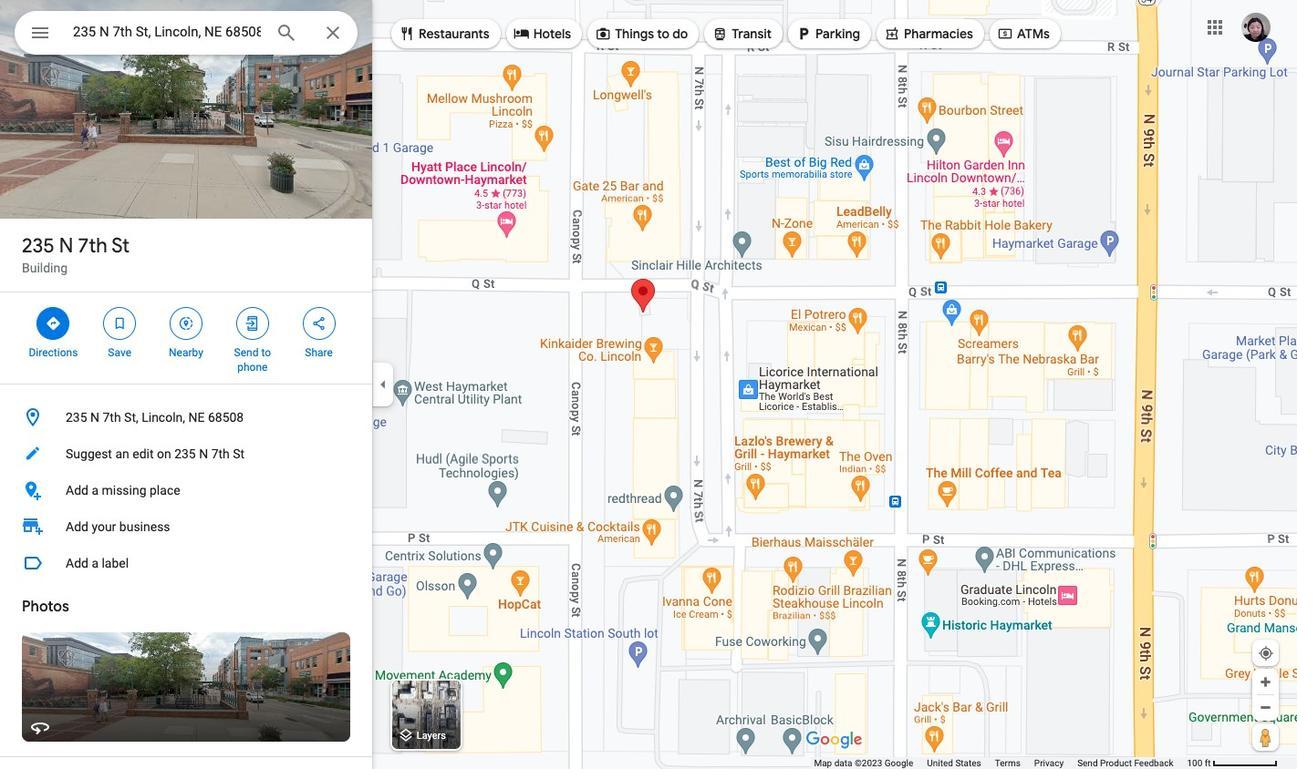 Task type: vqa. For each thing, say whether or not it's contained in the screenshot.
right 235
yes



Task type: locate. For each thing, give the bounding box(es) containing it.
100 ft
[[1187, 759, 1211, 769]]

actions for 235 n 7th st region
[[0, 293, 372, 384]]

3 add from the top
[[66, 556, 88, 571]]

add left your on the left bottom of the page
[[66, 520, 88, 535]]

st
[[111, 234, 130, 259], [233, 447, 245, 462]]

add down the suggest
[[66, 483, 88, 498]]


[[884, 24, 900, 44]]

2 horizontal spatial n
[[199, 447, 208, 462]]

235
[[22, 234, 54, 259], [66, 410, 87, 425], [174, 447, 196, 462]]

1 horizontal spatial 235
[[66, 410, 87, 425]]

add your business link
[[0, 509, 372, 546]]

add left label
[[66, 556, 88, 571]]

nearby
[[169, 347, 203, 359]]

1 vertical spatial n
[[90, 410, 99, 425]]

None field
[[73, 21, 261, 43]]

add for add your business
[[66, 520, 88, 535]]

235 for st,
[[66, 410, 87, 425]]

add a missing place
[[66, 483, 180, 498]]

send product feedback button
[[1077, 758, 1174, 770]]

7th
[[78, 234, 107, 259], [103, 410, 121, 425], [211, 447, 230, 462]]

show your location image
[[1258, 646, 1274, 662]]

235 n 7th st main content
[[0, 0, 372, 770]]

7th inside button
[[211, 447, 230, 462]]

0 vertical spatial to
[[657, 26, 670, 42]]

suggest an edit on 235 n 7th st
[[66, 447, 245, 462]]

st up 
[[111, 234, 130, 259]]

7th for st,
[[103, 410, 121, 425]]

place
[[150, 483, 180, 498]]

st,
[[124, 410, 138, 425]]

send
[[234, 347, 259, 359], [1077, 759, 1098, 769]]

2 add from the top
[[66, 520, 88, 535]]

2 vertical spatial n
[[199, 447, 208, 462]]

0 vertical spatial a
[[92, 483, 99, 498]]

1 horizontal spatial to
[[657, 26, 670, 42]]

terms button
[[995, 758, 1021, 770]]

n for st
[[59, 234, 73, 259]]

save
[[108, 347, 131, 359]]

lincoln,
[[142, 410, 185, 425]]

zoom out image
[[1259, 701, 1273, 715]]

add for add a label
[[66, 556, 88, 571]]

st inside suggest an edit on 235 n 7th st button
[[233, 447, 245, 462]]

states
[[955, 759, 981, 769]]

1 horizontal spatial send
[[1077, 759, 1098, 769]]

 parking
[[796, 24, 860, 44]]

235 right on
[[174, 447, 196, 462]]

2 a from the top
[[92, 556, 99, 571]]

united states
[[927, 759, 981, 769]]

st down 68508 on the left bottom of the page
[[233, 447, 245, 462]]

send product feedback
[[1077, 759, 1174, 769]]

n down ne
[[199, 447, 208, 462]]

 search field
[[15, 11, 358, 58]]

your
[[92, 520, 116, 535]]

add
[[66, 483, 88, 498], [66, 520, 88, 535], [66, 556, 88, 571]]

1 vertical spatial a
[[92, 556, 99, 571]]

product
[[1100, 759, 1132, 769]]

235 up building
[[22, 234, 54, 259]]

235 up the suggest
[[66, 410, 87, 425]]

 transit
[[712, 24, 772, 44]]

to inside send to phone
[[261, 347, 271, 359]]

send inside send to phone
[[234, 347, 259, 359]]

pharmacies
[[904, 26, 973, 42]]

a left missing
[[92, 483, 99, 498]]

suggest
[[66, 447, 112, 462]]

235 inside button
[[174, 447, 196, 462]]

to
[[657, 26, 670, 42], [261, 347, 271, 359]]


[[244, 314, 261, 334]]

a left label
[[92, 556, 99, 571]]

n up building
[[59, 234, 73, 259]]

map
[[814, 759, 832, 769]]

n inside button
[[90, 410, 99, 425]]

google maps element
[[0, 0, 1297, 770]]


[[997, 24, 1013, 44]]

235 n 7th st, lincoln, ne 68508
[[66, 410, 244, 425]]

add for add a missing place
[[66, 483, 88, 498]]

100
[[1187, 759, 1203, 769]]

footer inside google maps element
[[814, 758, 1187, 770]]

7th for st
[[78, 234, 107, 259]]

building
[[22, 261, 68, 275]]

google
[[885, 759, 913, 769]]

2 vertical spatial add
[[66, 556, 88, 571]]

show street view coverage image
[[1252, 724, 1279, 752]]

n inside 235 n 7th st building
[[59, 234, 73, 259]]

0 horizontal spatial 235
[[22, 234, 54, 259]]


[[595, 24, 611, 44]]

on
[[157, 447, 171, 462]]

1 vertical spatial add
[[66, 520, 88, 535]]

1 vertical spatial st
[[233, 447, 245, 462]]

1 horizontal spatial st
[[233, 447, 245, 462]]

0 vertical spatial st
[[111, 234, 130, 259]]

0 horizontal spatial st
[[111, 234, 130, 259]]

0 horizontal spatial n
[[59, 234, 73, 259]]

n left st,
[[90, 410, 99, 425]]

privacy
[[1034, 759, 1064, 769]]


[[29, 20, 51, 46]]

parking
[[816, 26, 860, 42]]

to up phone
[[261, 347, 271, 359]]

add your business
[[66, 520, 170, 535]]

1 vertical spatial 7th
[[103, 410, 121, 425]]

235 inside 235 n 7th st building
[[22, 234, 54, 259]]

transit
[[732, 26, 772, 42]]

0 vertical spatial add
[[66, 483, 88, 498]]

7th inside button
[[103, 410, 121, 425]]

1 a from the top
[[92, 483, 99, 498]]

send for send to phone
[[234, 347, 259, 359]]

1 vertical spatial send
[[1077, 759, 1098, 769]]

to left do
[[657, 26, 670, 42]]

suggest an edit on 235 n 7th st button
[[0, 436, 372, 473]]

0 vertical spatial 235
[[22, 234, 54, 259]]

235 for st
[[22, 234, 54, 259]]

send left product
[[1077, 759, 1098, 769]]

collapse side panel image
[[373, 375, 393, 395]]

hotels
[[533, 26, 571, 42]]

0 horizontal spatial to
[[261, 347, 271, 359]]

send inside button
[[1077, 759, 1098, 769]]

7th inside 235 n 7th st building
[[78, 234, 107, 259]]

footer
[[814, 758, 1187, 770]]

2 horizontal spatial 235
[[174, 447, 196, 462]]

a for missing
[[92, 483, 99, 498]]

business
[[119, 520, 170, 535]]

0 vertical spatial n
[[59, 234, 73, 259]]

0 vertical spatial 7th
[[78, 234, 107, 259]]

235 N 7th St, Lincoln, NE 68508 field
[[15, 11, 358, 55]]

235 inside button
[[66, 410, 87, 425]]

2 vertical spatial 7th
[[211, 447, 230, 462]]

send up phone
[[234, 347, 259, 359]]

0 vertical spatial send
[[234, 347, 259, 359]]

0 horizontal spatial send
[[234, 347, 259, 359]]

1 horizontal spatial n
[[90, 410, 99, 425]]

n for st,
[[90, 410, 99, 425]]


[[399, 24, 415, 44]]

235 n 7th st building
[[22, 234, 130, 275]]

1 add from the top
[[66, 483, 88, 498]]

footer containing map data ©2023 google
[[814, 758, 1187, 770]]

n
[[59, 234, 73, 259], [90, 410, 99, 425], [199, 447, 208, 462]]

2 vertical spatial 235
[[174, 447, 196, 462]]

1 vertical spatial 235
[[66, 410, 87, 425]]

 hotels
[[513, 24, 571, 44]]

label
[[102, 556, 129, 571]]

a
[[92, 483, 99, 498], [92, 556, 99, 571]]

1 vertical spatial to
[[261, 347, 271, 359]]

n inside button
[[199, 447, 208, 462]]



Task type: describe. For each thing, give the bounding box(es) containing it.
send to phone
[[234, 347, 271, 374]]


[[45, 314, 61, 334]]

 button
[[15, 11, 66, 58]]


[[178, 314, 194, 334]]

68508
[[208, 410, 244, 425]]

missing
[[102, 483, 146, 498]]

do
[[673, 26, 688, 42]]

 atms
[[997, 24, 1050, 44]]

©2023
[[855, 759, 882, 769]]

 things to do
[[595, 24, 688, 44]]


[[712, 24, 728, 44]]


[[311, 314, 327, 334]]

zoom in image
[[1259, 676, 1273, 690]]

send for send product feedback
[[1077, 759, 1098, 769]]

add a missing place button
[[0, 473, 372, 509]]

privacy button
[[1034, 758, 1064, 770]]

 pharmacies
[[884, 24, 973, 44]]

add a label
[[66, 556, 129, 571]]

 restaurants
[[399, 24, 490, 44]]

layers
[[417, 731, 446, 743]]

an
[[115, 447, 129, 462]]

ft
[[1205, 759, 1211, 769]]

phone
[[237, 361, 268, 374]]

100 ft button
[[1187, 759, 1278, 769]]

google account: michele murakami  
(michele.murakami@adept.ai) image
[[1242, 12, 1271, 42]]

a for label
[[92, 556, 99, 571]]

235 n 7th st, lincoln, ne 68508 button
[[0, 400, 372, 436]]

feedback
[[1134, 759, 1174, 769]]

restaurants
[[419, 26, 490, 42]]

none field inside 235 n 7th st, lincoln, ne 68508 field
[[73, 21, 261, 43]]

share
[[305, 347, 333, 359]]

photos
[[22, 598, 69, 617]]


[[111, 314, 128, 334]]

atms
[[1017, 26, 1050, 42]]

to inside  things to do
[[657, 26, 670, 42]]

edit
[[132, 447, 154, 462]]

ne
[[188, 410, 205, 425]]


[[513, 24, 530, 44]]

terms
[[995, 759, 1021, 769]]

united states button
[[927, 758, 981, 770]]

map data ©2023 google
[[814, 759, 913, 769]]

united
[[927, 759, 953, 769]]

st inside 235 n 7th st building
[[111, 234, 130, 259]]


[[796, 24, 812, 44]]

add a label button
[[0, 546, 372, 582]]

things
[[615, 26, 654, 42]]

directions
[[29, 347, 78, 359]]

data
[[834, 759, 852, 769]]



